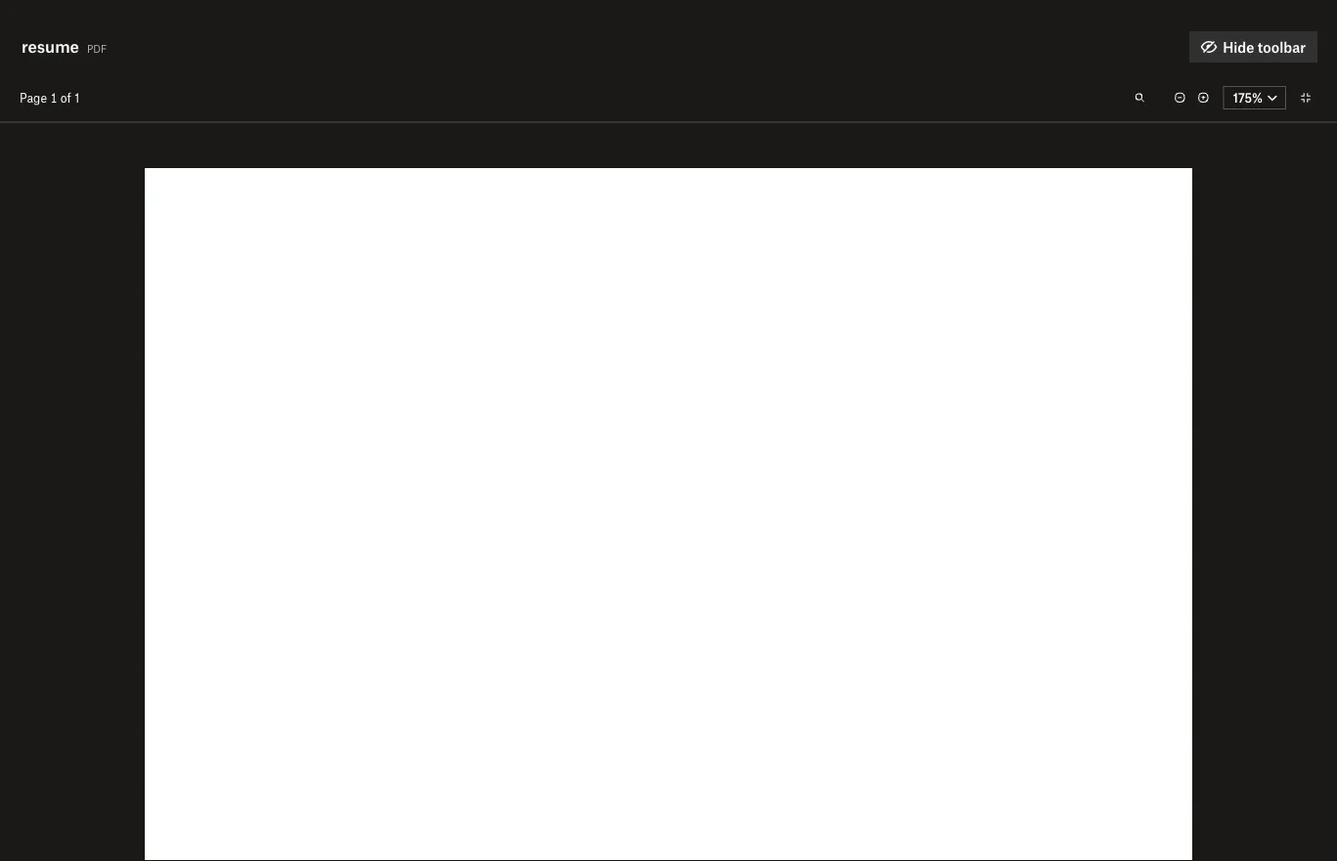 Task type: describe. For each thing, give the bounding box(es) containing it.
hide toolbar button
[[1190, 31, 1318, 63]]

175% button
[[1224, 86, 1286, 110]]

resume
[[22, 37, 79, 56]]

175%
[[1233, 90, 1263, 105]]

resume.pdf image
[[145, 168, 1193, 862]]

toolbar
[[1258, 39, 1306, 55]]



Task type: vqa. For each thing, say whether or not it's contained in the screenshot.
fourth month
no



Task type: locate. For each thing, give the bounding box(es) containing it.
2 1 from the left
[[74, 90, 79, 105]]

pdf
[[87, 39, 107, 55]]

resume pdf
[[22, 37, 107, 56]]

of
[[60, 90, 71, 105]]

1 left of
[[50, 90, 57, 105]]

hide
[[1223, 39, 1255, 55]]

1 right of
[[74, 90, 79, 105]]

page 1 of 1
[[20, 90, 79, 105]]

page
[[20, 90, 47, 105]]

0 horizontal spatial 1
[[50, 90, 57, 105]]

hide toolbar
[[1223, 39, 1306, 55]]

1
[[50, 90, 57, 105], [74, 90, 79, 105]]

1 horizontal spatial 1
[[74, 90, 79, 105]]

1 1 from the left
[[50, 90, 57, 105]]



